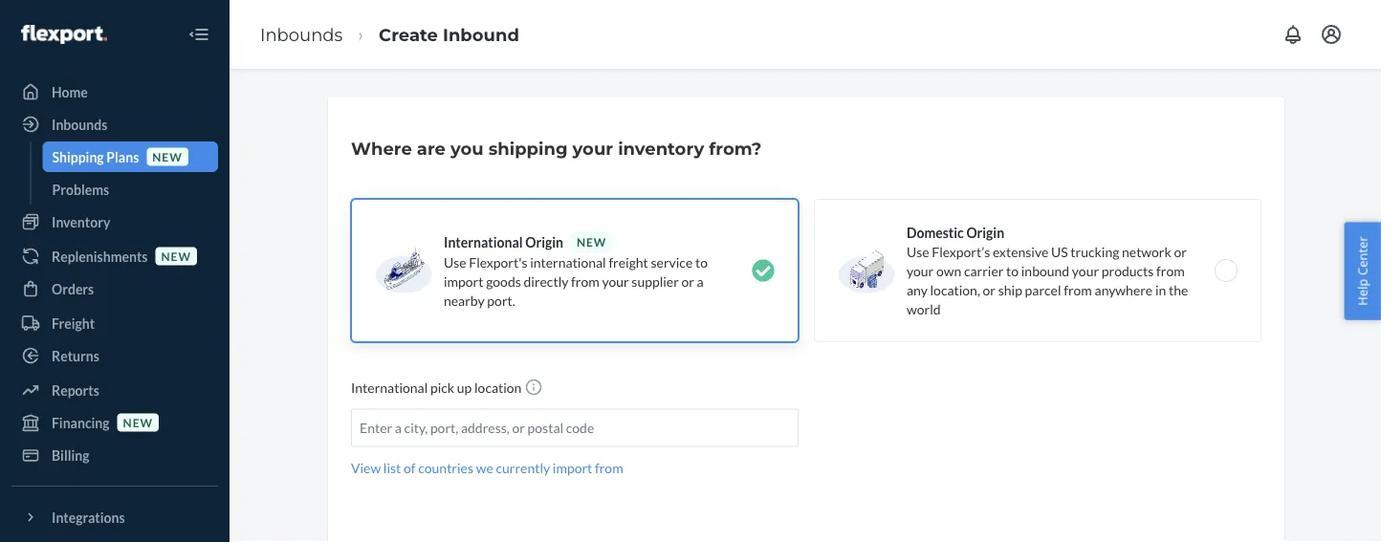 Task type: describe. For each thing, give the bounding box(es) containing it.
integrations button
[[11, 502, 218, 533]]

from inside use flexport's international freight service to import goods directly from your supplier or a nearby port.
[[571, 273, 599, 289]]

any
[[907, 282, 928, 298]]

inventory
[[52, 214, 110, 230]]

check circle image
[[752, 259, 775, 282]]

create inbound
[[379, 24, 519, 45]]

where are you shipping your inventory from?
[[351, 138, 762, 159]]

use flexport's international freight service to import goods directly from your supplier or a nearby port.
[[444, 254, 708, 308]]

carrier
[[964, 263, 1004, 279]]

use inside use flexport's international freight service to import goods directly from your supplier or a nearby port.
[[444, 254, 466, 270]]

or left postal
[[512, 420, 525, 436]]

in
[[1155, 282, 1166, 298]]

world
[[907, 301, 941, 317]]

international for international origin
[[444, 234, 523, 250]]

replenishments
[[52, 248, 148, 264]]

your right shipping
[[573, 138, 613, 159]]

help
[[1354, 279, 1371, 306]]

trucking
[[1071, 243, 1119, 260]]

inbound
[[1021, 263, 1069, 279]]

port,
[[430, 420, 458, 436]]

help center button
[[1344, 222, 1381, 320]]

reports
[[52, 382, 99, 398]]

breadcrumbs navigation
[[245, 7, 535, 62]]

international pick up location
[[351, 380, 524, 396]]

flexport logo image
[[21, 25, 107, 44]]

inbound
[[443, 24, 519, 45]]

countries
[[418, 460, 473, 476]]

pick
[[430, 380, 454, 396]]

city,
[[404, 420, 428, 436]]

create
[[379, 24, 438, 45]]

new for international origin
[[577, 235, 607, 249]]

view
[[351, 460, 381, 476]]

directly
[[524, 273, 568, 289]]

origin for domestic
[[966, 224, 1004, 241]]

international origin
[[444, 234, 563, 250]]

import for goods
[[444, 273, 483, 289]]

port.
[[487, 292, 515, 308]]

parcel
[[1025, 282, 1061, 298]]

your up any
[[907, 263, 934, 279]]

address,
[[461, 420, 510, 436]]

reports link
[[11, 375, 218, 406]]

nearby
[[444, 292, 485, 308]]

shipping
[[52, 149, 104, 165]]

where
[[351, 138, 412, 159]]

new for shipping plans
[[152, 150, 182, 163]]

plans
[[106, 149, 139, 165]]

shipping plans
[[52, 149, 139, 165]]

new for replenishments
[[161, 249, 191, 263]]

orders
[[52, 281, 94, 297]]

a inside use flexport's international freight service to import goods directly from your supplier or a nearby port.
[[697, 273, 704, 289]]

from?
[[709, 138, 762, 159]]

or inside use flexport's international freight service to import goods directly from your supplier or a nearby port.
[[681, 273, 694, 289]]

flexport's
[[932, 243, 990, 260]]

up
[[457, 380, 472, 396]]

network
[[1122, 243, 1172, 260]]

currently
[[496, 460, 550, 476]]

billing link
[[11, 440, 218, 471]]

your inside use flexport's international freight service to import goods directly from your supplier or a nearby port.
[[602, 273, 629, 289]]

inventory link
[[11, 207, 218, 237]]

inbounds inside breadcrumbs navigation
[[260, 24, 343, 45]]

are
[[417, 138, 446, 159]]



Task type: vqa. For each thing, say whether or not it's contained in the screenshot.
ready
no



Task type: locate. For each thing, give the bounding box(es) containing it.
financing
[[52, 415, 110, 431]]

0 horizontal spatial use
[[444, 254, 466, 270]]

new up orders link
[[161, 249, 191, 263]]

inventory
[[618, 138, 704, 159]]

1 vertical spatial inbounds link
[[11, 109, 218, 140]]

or down service
[[681, 273, 694, 289]]

open notifications image
[[1282, 23, 1305, 46]]

1 horizontal spatial international
[[444, 234, 523, 250]]

or down carrier
[[983, 282, 996, 298]]

we
[[476, 460, 493, 476]]

close navigation image
[[187, 23, 210, 46]]

new for financing
[[123, 416, 153, 429]]

use down domestic at the right top
[[907, 243, 929, 260]]

origin for international
[[525, 234, 563, 250]]

enter
[[360, 420, 392, 436]]

origin inside "domestic origin use flexport's extensive us trucking network or your own carrier to inbound your products from any location, or ship parcel from anywhere in the world"
[[966, 224, 1004, 241]]

1 vertical spatial inbounds
[[52, 116, 107, 132]]

new right plans
[[152, 150, 182, 163]]

import up nearby in the left bottom of the page
[[444, 273, 483, 289]]

domestic origin use flexport's extensive us trucking network or your own carrier to inbound your products from any location, or ship parcel from anywhere in the world
[[907, 224, 1188, 317]]

international up enter
[[351, 380, 428, 396]]

origin up flexport's
[[966, 224, 1004, 241]]

to inside use flexport's international freight service to import goods directly from your supplier or a nearby port.
[[695, 254, 708, 270]]

help center
[[1354, 236, 1371, 306]]

import for from
[[553, 460, 592, 476]]

your down freight
[[602, 273, 629, 289]]

your down trucking
[[1072, 263, 1099, 279]]

a
[[697, 273, 704, 289], [395, 420, 402, 436]]

service
[[651, 254, 693, 270]]

home link
[[11, 77, 218, 107]]

returns
[[52, 348, 99, 364]]

0 horizontal spatial inbounds
[[52, 116, 107, 132]]

to inside "domestic origin use flexport's extensive us trucking network or your own carrier to inbound your products from any location, or ship parcel from anywhere in the world"
[[1006, 263, 1019, 279]]

domestic
[[907, 224, 964, 241]]

ship
[[998, 282, 1022, 298]]

0 horizontal spatial to
[[695, 254, 708, 270]]

1 horizontal spatial use
[[907, 243, 929, 260]]

new up international
[[577, 235, 607, 249]]

integrations
[[52, 509, 125, 526]]

import inside use flexport's international freight service to import goods directly from your supplier or a nearby port.
[[444, 273, 483, 289]]

open account menu image
[[1320, 23, 1343, 46]]

1 horizontal spatial origin
[[966, 224, 1004, 241]]

goods
[[486, 273, 521, 289]]

you
[[450, 138, 484, 159]]

enter a city, port, address, or postal code
[[360, 420, 594, 436]]

to right service
[[695, 254, 708, 270]]

new down reports link
[[123, 416, 153, 429]]

inbounds
[[260, 24, 343, 45], [52, 116, 107, 132]]

problems
[[52, 181, 109, 198]]

1 horizontal spatial import
[[553, 460, 592, 476]]

1 vertical spatial a
[[395, 420, 402, 436]]

center
[[1354, 236, 1371, 276]]

list
[[383, 460, 401, 476]]

billing
[[52, 447, 89, 463]]

1 horizontal spatial inbounds link
[[260, 24, 343, 45]]

use up nearby in the left bottom of the page
[[444, 254, 466, 270]]

import
[[444, 273, 483, 289], [553, 460, 592, 476]]

1 horizontal spatial a
[[697, 273, 704, 289]]

origin up international
[[525, 234, 563, 250]]

view list of countries we currently import from
[[351, 460, 623, 476]]

code
[[566, 420, 594, 436]]

0 vertical spatial international
[[444, 234, 523, 250]]

from
[[1156, 263, 1185, 279], [571, 273, 599, 289], [1064, 282, 1092, 298], [595, 460, 623, 476]]

international up flexport's at the left top
[[444, 234, 523, 250]]

from up the
[[1156, 263, 1185, 279]]

1 horizontal spatial inbounds
[[260, 24, 343, 45]]

use inside "domestic origin use flexport's extensive us trucking network or your own carrier to inbound your products from any location, or ship parcel from anywhere in the world"
[[907, 243, 929, 260]]

freight
[[52, 315, 95, 331]]

0 vertical spatial inbounds link
[[260, 24, 343, 45]]

postal
[[528, 420, 563, 436]]

us
[[1051, 243, 1068, 260]]

to
[[695, 254, 708, 270], [1006, 263, 1019, 279]]

home
[[52, 84, 88, 100]]

problems link
[[43, 174, 218, 205]]

own
[[936, 263, 961, 279]]

returns link
[[11, 340, 218, 371]]

from down international
[[571, 273, 599, 289]]

1 vertical spatial import
[[553, 460, 592, 476]]

products
[[1102, 263, 1154, 279]]

of
[[404, 460, 416, 476]]

your
[[573, 138, 613, 159], [907, 263, 934, 279], [1072, 263, 1099, 279], [602, 273, 629, 289]]

0 horizontal spatial international
[[351, 380, 428, 396]]

0 horizontal spatial import
[[444, 273, 483, 289]]

orders link
[[11, 274, 218, 304]]

anywhere
[[1095, 282, 1153, 298]]

location
[[474, 380, 522, 396]]

freight link
[[11, 308, 218, 339]]

inbounds link
[[260, 24, 343, 45], [11, 109, 218, 140]]

location,
[[930, 282, 980, 298]]

0 horizontal spatial a
[[395, 420, 402, 436]]

flexport's
[[469, 254, 527, 270]]

import down code
[[553, 460, 592, 476]]

international
[[444, 234, 523, 250], [351, 380, 428, 396]]

view list of countries we currently import from button
[[351, 459, 623, 478]]

origin
[[966, 224, 1004, 241], [525, 234, 563, 250]]

a left city,
[[395, 420, 402, 436]]

extensive
[[993, 243, 1048, 260]]

create inbound link
[[379, 24, 519, 45]]

a right "supplier"
[[697, 273, 704, 289]]

from inside button
[[595, 460, 623, 476]]

0 horizontal spatial inbounds link
[[11, 109, 218, 140]]

or right network
[[1174, 243, 1187, 260]]

from right currently
[[595, 460, 623, 476]]

the
[[1169, 282, 1188, 298]]

import inside button
[[553, 460, 592, 476]]

0 vertical spatial inbounds
[[260, 24, 343, 45]]

or
[[1174, 243, 1187, 260], [681, 273, 694, 289], [983, 282, 996, 298], [512, 420, 525, 436]]

international
[[530, 254, 606, 270]]

0 vertical spatial a
[[697, 273, 704, 289]]

1 vertical spatial international
[[351, 380, 428, 396]]

0 vertical spatial import
[[444, 273, 483, 289]]

shipping
[[488, 138, 568, 159]]

to up ship
[[1006, 263, 1019, 279]]

from right parcel
[[1064, 282, 1092, 298]]

freight
[[609, 254, 648, 270]]

0 horizontal spatial origin
[[525, 234, 563, 250]]

new
[[152, 150, 182, 163], [577, 235, 607, 249], [161, 249, 191, 263], [123, 416, 153, 429]]

supplier
[[632, 273, 679, 289]]

use
[[907, 243, 929, 260], [444, 254, 466, 270]]

1 horizontal spatial to
[[1006, 263, 1019, 279]]

international for international pick up location
[[351, 380, 428, 396]]



